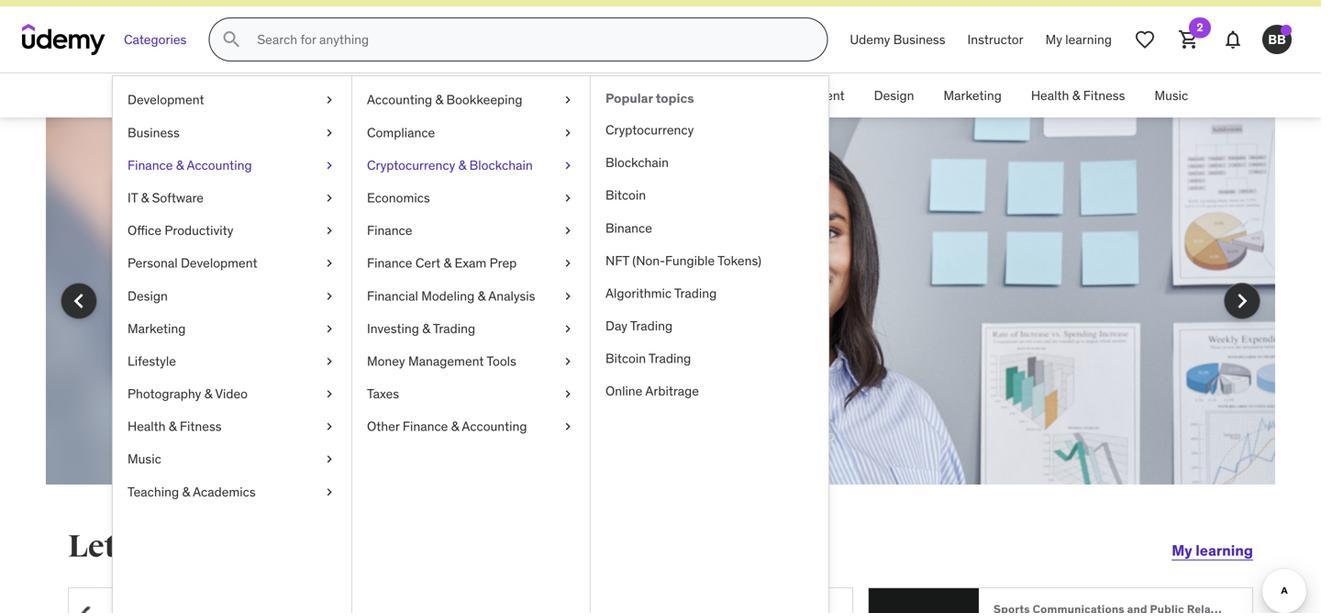 Task type: vqa. For each thing, say whether or not it's contained in the screenshot.
FROM
no



Task type: describe. For each thing, give the bounding box(es) containing it.
1 vertical spatial fitness
[[180, 418, 222, 435]]

photography
[[128, 386, 201, 402]]

trading for bitcoin trading
[[649, 350, 691, 367]]

more.
[[399, 300, 437, 319]]

investing
[[367, 320, 419, 337]]

lifestyle
[[128, 353, 176, 369]]

finance for lifestyle's finance & accounting link
[[128, 157, 173, 173]]

xsmall image for health & fitness
[[322, 418, 337, 436]]

xsmall image for money management tools
[[561, 352, 576, 370]]

0 horizontal spatial of
[[426, 280, 439, 299]]

it & software link for lifestyle
[[113, 182, 352, 214]]

Search for anything text field
[[254, 24, 805, 55]]

investing & trading
[[367, 320, 476, 337]]

personal development link for lifestyle
[[113, 247, 352, 280]]

teaching & academics
[[128, 484, 256, 500]]

(non-
[[633, 252, 666, 269]]

investing & trading link
[[352, 312, 590, 345]]

courses
[[200, 300, 252, 319]]

0 horizontal spatial my learning link
[[1035, 18, 1124, 62]]

xsmall image for cryptocurrency & blockchain
[[561, 156, 576, 174]]

it & software for health & fitness
[[474, 87, 551, 104]]

xsmall image for personal development
[[322, 254, 337, 272]]

office for health & fitness
[[580, 87, 614, 104]]

taxes link
[[352, 378, 590, 410]]

cert
[[416, 255, 441, 271]]

try it free link
[[134, 321, 195, 340]]

trading for day trading
[[630, 318, 673, 334]]

office productivity for health & fitness
[[580, 87, 686, 104]]

compliance link
[[352, 116, 590, 149]]

development link for health & fitness
[[118, 74, 224, 118]]

exam
[[455, 255, 487, 271]]

tools
[[487, 353, 517, 369]]

xsmall image for finance cert & exam prep
[[561, 254, 576, 272]]

modeling
[[422, 288, 475, 304]]

you
[[265, 280, 288, 299]]

music for the bottom music link
[[128, 451, 161, 467]]

finance & accounting for health & fitness
[[320, 87, 445, 104]]

get
[[292, 280, 313, 299]]

my for the right my learning link
[[1172, 541, 1193, 560]]

finance link
[[352, 214, 590, 247]]

day
[[606, 318, 628, 334]]

submit search image
[[221, 29, 243, 51]]

our
[[443, 280, 464, 299]]

bb
[[1269, 31, 1287, 48]]

photography & video
[[128, 386, 248, 402]]

cryptocurrency link
[[591, 114, 829, 146]]

health for health & fitness link to the bottom
[[128, 418, 166, 435]]

office productivity link for lifestyle
[[113, 214, 352, 247]]

finance inside finance link
[[367, 222, 413, 239]]

in
[[255, 300, 267, 319]]

nft (non-fungible tokens) link
[[591, 245, 829, 277]]

1 horizontal spatial music link
[[1140, 74, 1204, 118]]

categories button
[[113, 18, 198, 62]]

subscribe to the best of udemy with personal plan, you get access to 8,000 of our top-rated courses in tech, business, and more. try it free
[[134, 198, 472, 340]]

bookkeeping
[[447, 92, 523, 108]]

lifestyle link
[[113, 345, 352, 378]]

it
[[157, 321, 166, 340]]

0 vertical spatial of
[[442, 198, 472, 236]]

algorithmic
[[606, 285, 672, 302]]

let's start learning, bob
[[68, 528, 419, 566]]

1 horizontal spatial blockchain
[[606, 154, 669, 171]]

design for lifestyle
[[128, 288, 168, 304]]

finance cert & exam prep link
[[352, 247, 590, 280]]

money
[[367, 353, 405, 369]]

compliance
[[367, 124, 435, 141]]

xsmall image for teaching & academics
[[322, 483, 337, 501]]

udemy inside subscribe to the best of udemy with personal plan, you get access to 8,000 of our top-rated courses in tech, business, and more. try it free
[[134, 234, 238, 272]]

finance & accounting link for lifestyle
[[113, 149, 352, 182]]

analysis
[[489, 288, 536, 304]]

business link
[[113, 116, 352, 149]]

personal development for health & fitness
[[715, 87, 845, 104]]

xsmall image for financial modeling & analysis
[[561, 287, 576, 305]]

accounting & bookkeeping
[[367, 92, 523, 108]]

marketing link for health & fitness
[[929, 74, 1017, 118]]

online arbitrage
[[606, 383, 699, 400]]

udemy business
[[850, 31, 946, 48]]

udemy image
[[22, 24, 106, 55]]

money management tools
[[367, 353, 517, 369]]

1 vertical spatial my learning
[[1172, 541, 1254, 560]]

wishlist image
[[1135, 29, 1157, 51]]

instructor
[[968, 31, 1024, 48]]

1 horizontal spatial health & fitness link
[[1017, 74, 1140, 118]]

cryptocurrency & blockchain
[[367, 157, 533, 173]]

nft (non-fungible tokens)
[[606, 252, 762, 269]]

economics
[[367, 190, 430, 206]]

management
[[408, 353, 484, 369]]

prep
[[490, 255, 517, 271]]

music for the rightmost music link
[[1155, 87, 1189, 104]]

let's
[[68, 528, 137, 566]]

0 vertical spatial fitness
[[1084, 87, 1126, 104]]

design link for lifestyle
[[113, 280, 352, 312]]

1 vertical spatial health & fitness link
[[113, 410, 352, 443]]

taxes
[[367, 386, 399, 402]]

algorithmic trading link
[[591, 277, 829, 310]]

xsmall image for business
[[322, 124, 337, 142]]

online arbitrage link
[[591, 375, 829, 408]]

personal development link for health & fitness
[[700, 74, 860, 118]]

health for right health & fitness link
[[1032, 87, 1070, 104]]

development link for lifestyle
[[113, 84, 352, 116]]

financial
[[367, 288, 418, 304]]

free
[[169, 321, 195, 340]]

marketing for lifestyle
[[128, 320, 186, 337]]

personal inside subscribe to the best of udemy with personal plan, you get access to 8,000 of our top-rated courses in tech, business, and more. try it free
[[168, 280, 225, 299]]

xsmall image for economics
[[561, 189, 576, 207]]

1 horizontal spatial my learning link
[[1172, 529, 1254, 573]]

office productivity link for health & fitness
[[565, 74, 700, 118]]

1 vertical spatial business
[[128, 124, 180, 141]]

previous image
[[64, 287, 94, 316]]

finance & accounting link for health & fitness
[[306, 74, 460, 118]]

xsmall image for marketing
[[322, 320, 337, 338]]

bitcoin trading link
[[591, 343, 829, 375]]

subscribe
[[134, 198, 279, 236]]

bitcoin trading
[[606, 350, 691, 367]]

xsmall image for compliance
[[561, 124, 576, 142]]

other finance & accounting
[[367, 418, 527, 435]]

xsmall image for finance & accounting
[[322, 156, 337, 174]]

it for lifestyle
[[128, 190, 138, 206]]

algorithmic trading
[[606, 285, 717, 302]]

2
[[1197, 20, 1204, 35]]

nft
[[606, 252, 630, 269]]

popular topics
[[606, 90, 694, 107]]

day trading
[[606, 318, 673, 334]]

xsmall image for development
[[322, 91, 337, 109]]

bob
[[359, 528, 419, 566]]

design link for health & fitness
[[860, 74, 929, 118]]

categories
[[124, 31, 187, 48]]

cryptocurrency for cryptocurrency
[[606, 122, 694, 138]]



Task type: locate. For each thing, give the bounding box(es) containing it.
1 horizontal spatial design
[[874, 87, 915, 104]]

xsmall image for it & software
[[322, 189, 337, 207]]

productivity up plan, on the top of page
[[165, 222, 234, 239]]

my learning link
[[1035, 18, 1124, 62], [1172, 529, 1254, 573]]

xsmall image inside compliance link
[[561, 124, 576, 142]]

0 horizontal spatial finance & accounting
[[128, 157, 252, 173]]

personal up cryptocurrency link
[[715, 87, 765, 104]]

it & software for lifestyle
[[128, 190, 204, 206]]

1 vertical spatial health
[[128, 418, 166, 435]]

photography & video link
[[113, 378, 352, 410]]

productivity up cryptocurrency link
[[617, 87, 686, 104]]

bitcoin up binance
[[606, 187, 646, 203]]

productivity for lifestyle
[[165, 222, 234, 239]]

1 vertical spatial marketing
[[128, 320, 186, 337]]

bitcoin for bitcoin trading
[[606, 350, 646, 367]]

development link down categories dropdown button
[[118, 74, 224, 118]]

trading for algorithmic trading
[[675, 285, 717, 302]]

0 vertical spatial personal development
[[715, 87, 845, 104]]

development link
[[118, 74, 224, 118], [113, 84, 352, 116]]

xsmall image for taxes
[[561, 385, 576, 403]]

it & software link down the 'business' link
[[113, 182, 352, 214]]

1 vertical spatial music
[[128, 451, 161, 467]]

music down shopping cart with 2 items "icon"
[[1155, 87, 1189, 104]]

1 vertical spatial design
[[128, 288, 168, 304]]

xsmall image inside the economics link
[[561, 189, 576, 207]]

1 vertical spatial finance & accounting
[[128, 157, 252, 173]]

other
[[367, 418, 400, 435]]

0 vertical spatial my learning
[[1046, 31, 1113, 48]]

0 vertical spatial office productivity
[[580, 87, 686, 104]]

it
[[474, 87, 485, 104], [128, 190, 138, 206]]

to left the
[[285, 198, 315, 236]]

0 vertical spatial health & fitness link
[[1017, 74, 1140, 118]]

finance for finance cert & exam prep link
[[367, 255, 413, 271]]

it & software link down search for anything text box
[[460, 74, 565, 118]]

tech,
[[270, 300, 303, 319]]

music link up "academics"
[[113, 443, 352, 476]]

1 vertical spatial bitcoin
[[606, 350, 646, 367]]

software for lifestyle
[[152, 190, 204, 206]]

1 horizontal spatial business
[[894, 31, 946, 48]]

1 vertical spatial software
[[152, 190, 204, 206]]

my
[[1046, 31, 1063, 48], [1172, 541, 1193, 560]]

1 vertical spatial my learning link
[[1172, 529, 1254, 573]]

finance cert & exam prep
[[367, 255, 517, 271]]

1 vertical spatial personal
[[128, 255, 178, 271]]

design down udemy business link
[[874, 87, 915, 104]]

marketing down top-
[[128, 320, 186, 337]]

xsmall image inside personal development link
[[322, 254, 337, 272]]

xsmall image for finance
[[561, 222, 576, 240]]

development link down submit search icon
[[113, 84, 352, 116]]

popular
[[606, 90, 653, 107]]

xsmall image for office productivity
[[322, 222, 337, 240]]

1 horizontal spatial office productivity
[[580, 87, 686, 104]]

start
[[143, 528, 214, 566]]

0 horizontal spatial blockchain
[[470, 157, 533, 173]]

software down search for anything text box
[[499, 87, 551, 104]]

0 vertical spatial finance & accounting link
[[306, 74, 460, 118]]

xsmall image inside finance link
[[561, 222, 576, 240]]

cryptocurrency down "popular topics"
[[606, 122, 694, 138]]

1 horizontal spatial of
[[442, 198, 472, 236]]

xsmall image for music
[[322, 450, 337, 468]]

1 horizontal spatial music
[[1155, 87, 1189, 104]]

finance
[[320, 87, 366, 104], [128, 157, 173, 173], [367, 222, 413, 239], [367, 255, 413, 271], [403, 418, 448, 435]]

xsmall image inside finance & accounting link
[[322, 156, 337, 174]]

0 horizontal spatial my
[[1046, 31, 1063, 48]]

trading down financial modeling & analysis
[[433, 320, 476, 337]]

learning,
[[220, 528, 353, 566]]

my learning
[[1046, 31, 1113, 48], [1172, 541, 1254, 560]]

1 horizontal spatial cryptocurrency
[[606, 122, 694, 138]]

0 horizontal spatial design
[[128, 288, 168, 304]]

xsmall image for investing & trading
[[561, 320, 576, 338]]

music link down shopping cart with 2 items "icon"
[[1140, 74, 1204, 118]]

business,
[[306, 300, 368, 319]]

personal development
[[715, 87, 845, 104], [128, 255, 258, 271]]

1 vertical spatial finance & accounting link
[[113, 149, 352, 182]]

office up with
[[128, 222, 162, 239]]

music
[[1155, 87, 1189, 104], [128, 451, 161, 467]]

office left topics
[[580, 87, 614, 104]]

economics link
[[352, 182, 590, 214]]

xsmall image inside cryptocurrency & blockchain link
[[561, 156, 576, 174]]

finance & accounting link
[[306, 74, 460, 118], [113, 149, 352, 182]]

0 vertical spatial personal development link
[[700, 74, 860, 118]]

1 horizontal spatial productivity
[[617, 87, 686, 104]]

finance & accounting link up subscribe
[[113, 149, 352, 182]]

0 horizontal spatial music
[[128, 451, 161, 467]]

of up exam at the top left of the page
[[442, 198, 472, 236]]

1 horizontal spatial office
[[580, 87, 614, 104]]

blockchain
[[606, 154, 669, 171], [470, 157, 533, 173]]

office productivity for lifestyle
[[128, 222, 234, 239]]

health & fitness
[[1032, 87, 1126, 104], [128, 418, 222, 435]]

marketing link for lifestyle
[[113, 312, 352, 345]]

0 horizontal spatial it & software link
[[113, 182, 352, 214]]

personal for health & fitness
[[715, 87, 765, 104]]

you have alerts image
[[1281, 25, 1292, 36]]

online
[[606, 383, 643, 400]]

xsmall image for photography & video
[[322, 385, 337, 403]]

finance & accounting down the 'business' link
[[128, 157, 252, 173]]

cryptocurrency & blockchain link
[[352, 149, 590, 182]]

1 vertical spatial productivity
[[165, 222, 234, 239]]

teaching & academics link
[[113, 476, 352, 508]]

xsmall image for other finance & accounting
[[561, 418, 576, 436]]

1 horizontal spatial health & fitness
[[1032, 87, 1126, 104]]

design
[[874, 87, 915, 104], [128, 288, 168, 304]]

1 vertical spatial design link
[[113, 280, 352, 312]]

1 vertical spatial office productivity
[[128, 222, 234, 239]]

bb link
[[1256, 18, 1300, 62]]

1 vertical spatial to
[[365, 280, 379, 299]]

0 horizontal spatial productivity
[[165, 222, 234, 239]]

1 vertical spatial health & fitness
[[128, 418, 222, 435]]

1 vertical spatial office productivity link
[[113, 214, 352, 247]]

2 link
[[1168, 18, 1212, 62]]

xsmall image inside other finance & accounting link
[[561, 418, 576, 436]]

trading up arbitrage
[[649, 350, 691, 367]]

bitcoin link
[[591, 179, 829, 212]]

binance
[[606, 220, 653, 236]]

of
[[442, 198, 472, 236], [426, 280, 439, 299]]

music up teaching
[[128, 451, 161, 467]]

best
[[374, 198, 436, 236]]

marketing link down 'instructor' link
[[929, 74, 1017, 118]]

marketing down 'instructor' link
[[944, 87, 1002, 104]]

accounting & bookkeeping link
[[352, 84, 590, 116]]

0 vertical spatial finance & accounting
[[320, 87, 445, 104]]

0 vertical spatial bitcoin
[[606, 187, 646, 203]]

1 vertical spatial cryptocurrency
[[367, 157, 456, 173]]

1 bitcoin from the top
[[606, 187, 646, 203]]

it & software link for health & fitness
[[460, 74, 565, 118]]

of left the our
[[426, 280, 439, 299]]

shopping cart with 2 items image
[[1179, 29, 1201, 51]]

office productivity up with
[[128, 222, 234, 239]]

plan,
[[229, 280, 261, 299]]

finance & accounting
[[320, 87, 445, 104], [128, 157, 252, 173]]

0 horizontal spatial personal development
[[128, 255, 258, 271]]

xsmall image inside the 'business' link
[[322, 124, 337, 142]]

1 horizontal spatial my learning
[[1172, 541, 1254, 560]]

0 vertical spatial office
[[580, 87, 614, 104]]

finance inside finance cert & exam prep link
[[367, 255, 413, 271]]

academics
[[193, 484, 256, 500]]

0 horizontal spatial health & fitness link
[[113, 410, 352, 443]]

1 vertical spatial learning
[[1196, 541, 1254, 560]]

personal development up rated
[[128, 255, 258, 271]]

marketing link down plan, on the top of page
[[113, 312, 352, 345]]

0 vertical spatial office productivity link
[[565, 74, 700, 118]]

1 vertical spatial personal development link
[[113, 247, 352, 280]]

trading down fungible
[[675, 285, 717, 302]]

bitcoin for bitcoin
[[606, 187, 646, 203]]

0 horizontal spatial business
[[128, 124, 180, 141]]

marketing for health & fitness
[[944, 87, 1002, 104]]

xsmall image inside finance cert & exam prep link
[[561, 254, 576, 272]]

health down 'instructor' link
[[1032, 87, 1070, 104]]

to up and
[[365, 280, 379, 299]]

xsmall image for lifestyle
[[322, 352, 337, 370]]

0 vertical spatial design link
[[860, 74, 929, 118]]

next image
[[1228, 287, 1258, 316]]

financial modeling & analysis
[[367, 288, 536, 304]]

cryptocurrency
[[606, 122, 694, 138], [367, 157, 456, 173]]

xsmall image inside photography & video link
[[322, 385, 337, 403]]

instructor link
[[957, 18, 1035, 62]]

0 horizontal spatial design link
[[113, 280, 352, 312]]

trading inside "link"
[[649, 350, 691, 367]]

try
[[134, 321, 153, 340]]

1 horizontal spatial it & software link
[[460, 74, 565, 118]]

carousel element
[[46, 118, 1276, 529]]

1 horizontal spatial my
[[1172, 541, 1193, 560]]

1 horizontal spatial fitness
[[1084, 87, 1126, 104]]

1 horizontal spatial office productivity link
[[565, 74, 700, 118]]

productivity
[[617, 87, 686, 104], [165, 222, 234, 239]]

0 horizontal spatial my learning
[[1046, 31, 1113, 48]]

notifications image
[[1223, 29, 1245, 51]]

1 horizontal spatial marketing link
[[929, 74, 1017, 118]]

1 horizontal spatial marketing
[[944, 87, 1002, 104]]

and
[[371, 300, 396, 319]]

0 vertical spatial udemy
[[850, 31, 891, 48]]

xsmall image
[[322, 91, 337, 109], [561, 124, 576, 142], [322, 156, 337, 174], [561, 156, 576, 174], [561, 189, 576, 207], [561, 222, 576, 240], [322, 254, 337, 272], [322, 287, 337, 305], [561, 320, 576, 338], [561, 418, 576, 436], [322, 450, 337, 468], [322, 483, 337, 501]]

design up 'try'
[[128, 288, 168, 304]]

blockchain down compliance link
[[470, 157, 533, 173]]

0 vertical spatial productivity
[[617, 87, 686, 104]]

personal development up cryptocurrency link
[[715, 87, 845, 104]]

personal development link
[[700, 74, 860, 118], [113, 247, 352, 280]]

xsmall image inside accounting & bookkeeping link
[[561, 91, 576, 109]]

personal development for lifestyle
[[128, 255, 258, 271]]

1 vertical spatial marketing link
[[113, 312, 352, 345]]

office productivity link
[[565, 74, 700, 118], [113, 214, 352, 247]]

health & fitness link down 'video'
[[113, 410, 352, 443]]

0 vertical spatial cryptocurrency
[[606, 122, 694, 138]]

xsmall image inside lifestyle link
[[322, 352, 337, 370]]

trading up "bitcoin trading"
[[630, 318, 673, 334]]

productivity for health & fitness
[[617, 87, 686, 104]]

the
[[321, 198, 368, 236]]

1 vertical spatial of
[[426, 280, 439, 299]]

rated
[[162, 300, 197, 319]]

xsmall image for design
[[322, 287, 337, 305]]

1 horizontal spatial udemy
[[850, 31, 891, 48]]

finance & accounting up the 'compliance'
[[320, 87, 445, 104]]

1 vertical spatial music link
[[113, 443, 352, 476]]

it & software
[[474, 87, 551, 104], [128, 190, 204, 206]]

cryptocurrency down the 'compliance'
[[367, 157, 456, 173]]

0 horizontal spatial personal development link
[[113, 247, 352, 280]]

xsmall image inside the investing & trading link
[[561, 320, 576, 338]]

topics
[[656, 90, 694, 107]]

0 vertical spatial my
[[1046, 31, 1063, 48]]

blockchain down popular
[[606, 154, 669, 171]]

0 vertical spatial it & software link
[[460, 74, 565, 118]]

personal up rated
[[168, 280, 225, 299]]

other finance & accounting link
[[352, 410, 590, 443]]

bitcoin inside "link"
[[606, 350, 646, 367]]

access
[[317, 280, 362, 299]]

xsmall image for accounting & bookkeeping
[[561, 91, 576, 109]]

0 vertical spatial to
[[285, 198, 315, 236]]

finance for finance & accounting link related to health & fitness
[[320, 87, 366, 104]]

0 horizontal spatial office productivity
[[128, 222, 234, 239]]

xsmall image inside financial modeling & analysis link
[[561, 287, 576, 305]]

1 horizontal spatial health
[[1032, 87, 1070, 104]]

1 horizontal spatial it & software
[[474, 87, 551, 104]]

xsmall image
[[561, 91, 576, 109], [322, 124, 337, 142], [322, 189, 337, 207], [322, 222, 337, 240], [561, 254, 576, 272], [561, 287, 576, 305], [322, 320, 337, 338], [322, 352, 337, 370], [561, 352, 576, 370], [322, 385, 337, 403], [561, 385, 576, 403], [322, 418, 337, 436]]

health
[[1032, 87, 1070, 104], [128, 418, 166, 435]]

udemy business link
[[839, 18, 957, 62]]

design for health & fitness
[[874, 87, 915, 104]]

0 vertical spatial it & software
[[474, 87, 551, 104]]

0 horizontal spatial to
[[285, 198, 315, 236]]

cryptocurrency & blockchain element
[[590, 76, 829, 613]]

bitcoin up online
[[606, 350, 646, 367]]

udemy
[[850, 31, 891, 48], [134, 234, 238, 272]]

with
[[134, 280, 164, 299]]

it for health & fitness
[[474, 87, 485, 104]]

0 horizontal spatial health & fitness
[[128, 418, 222, 435]]

learning for the right my learning link
[[1196, 541, 1254, 560]]

finance inside other finance & accounting link
[[403, 418, 448, 435]]

2 bitcoin from the top
[[606, 350, 646, 367]]

xsmall image inside money management tools link
[[561, 352, 576, 370]]

1 horizontal spatial learning
[[1196, 541, 1254, 560]]

learning for the left my learning link
[[1066, 31, 1113, 48]]

0 vertical spatial personal
[[715, 87, 765, 104]]

office for lifestyle
[[128, 222, 162, 239]]

0 horizontal spatial health
[[128, 418, 166, 435]]

0 horizontal spatial software
[[152, 190, 204, 206]]

0 vertical spatial health
[[1032, 87, 1070, 104]]

financial modeling & analysis link
[[352, 280, 590, 312]]

tokens)
[[718, 252, 762, 269]]

0 horizontal spatial office
[[128, 222, 162, 239]]

teaching
[[128, 484, 179, 500]]

2 vertical spatial personal
[[168, 280, 225, 299]]

health & fitness link down wishlist image
[[1017, 74, 1140, 118]]

health & fitness link
[[1017, 74, 1140, 118], [113, 410, 352, 443]]

0 vertical spatial marketing link
[[929, 74, 1017, 118]]

finance & accounting for lifestyle
[[128, 157, 252, 173]]

&
[[369, 87, 377, 104], [488, 87, 496, 104], [1073, 87, 1081, 104], [436, 92, 443, 108], [176, 157, 184, 173], [459, 157, 467, 173], [141, 190, 149, 206], [444, 255, 452, 271], [478, 288, 486, 304], [423, 320, 430, 337], [204, 386, 212, 402], [169, 418, 177, 435], [451, 418, 459, 435], [182, 484, 190, 500]]

arbitrage
[[646, 383, 699, 400]]

blockchain link
[[591, 146, 829, 179]]

0 horizontal spatial learning
[[1066, 31, 1113, 48]]

office
[[580, 87, 614, 104], [128, 222, 162, 239]]

office productivity up cryptocurrency link
[[580, 87, 686, 104]]

xsmall image inside taxes link
[[561, 385, 576, 403]]

office productivity
[[580, 87, 686, 104], [128, 222, 234, 239]]

cryptocurrency for cryptocurrency & blockchain
[[367, 157, 456, 173]]

personal for lifestyle
[[128, 255, 178, 271]]

0 horizontal spatial udemy
[[134, 234, 238, 272]]

fungible
[[666, 252, 715, 269]]

software down the 'business' link
[[152, 190, 204, 206]]

0 vertical spatial it
[[474, 87, 485, 104]]

1 horizontal spatial to
[[365, 280, 379, 299]]

xsmall image inside the teaching & academics link
[[322, 483, 337, 501]]

my for the left my learning link
[[1046, 31, 1063, 48]]

finance & accounting link up the 'compliance'
[[306, 74, 460, 118]]

0 vertical spatial design
[[874, 87, 915, 104]]

0 horizontal spatial fitness
[[180, 418, 222, 435]]

1 horizontal spatial design link
[[860, 74, 929, 118]]

health down 'photography'
[[128, 418, 166, 435]]

video
[[215, 386, 248, 402]]

0 vertical spatial my learning link
[[1035, 18, 1124, 62]]

software for health & fitness
[[499, 87, 551, 104]]

software
[[499, 87, 551, 104], [152, 190, 204, 206]]

marketing link
[[929, 74, 1017, 118], [113, 312, 352, 345]]

8,000
[[382, 280, 423, 299]]

marketing
[[944, 87, 1002, 104], [128, 320, 186, 337]]

it & software link
[[460, 74, 565, 118], [113, 182, 352, 214]]

money management tools link
[[352, 345, 590, 378]]

personal up with
[[128, 255, 178, 271]]



